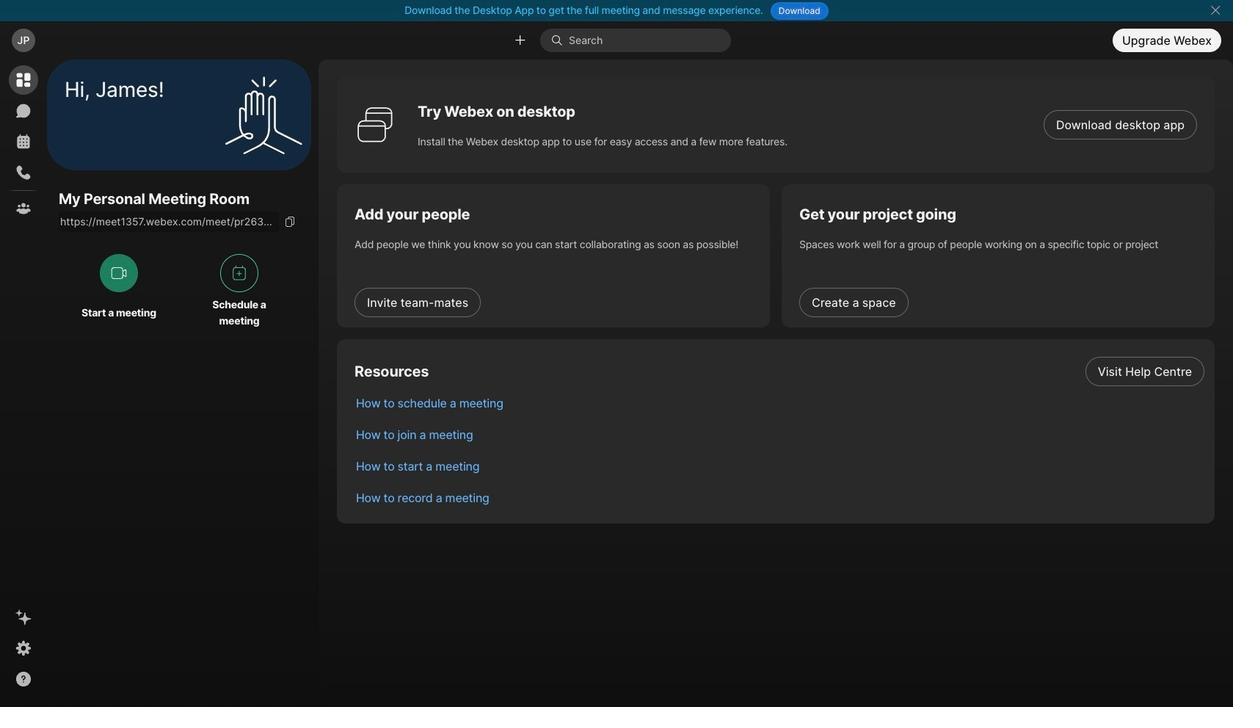 Task type: describe. For each thing, give the bounding box(es) containing it.
two hands high-fiving image
[[220, 71, 308, 159]]

2 list item from the top
[[344, 387, 1215, 418]]

3 list item from the top
[[344, 418, 1215, 450]]



Task type: locate. For each thing, give the bounding box(es) containing it.
5 list item from the top
[[344, 482, 1215, 513]]

list item
[[344, 355, 1215, 387], [344, 387, 1215, 418], [344, 418, 1215, 450], [344, 450, 1215, 482], [344, 482, 1215, 513]]

1 list item from the top
[[344, 355, 1215, 387]]

cancel_16 image
[[1210, 4, 1222, 16]]

4 list item from the top
[[344, 450, 1215, 482]]

navigation
[[0, 59, 47, 707]]

None text field
[[59, 212, 279, 232]]

webex tab list
[[9, 65, 38, 223]]



Task type: vqa. For each thing, say whether or not it's contained in the screenshot.
Webex tab list
yes



